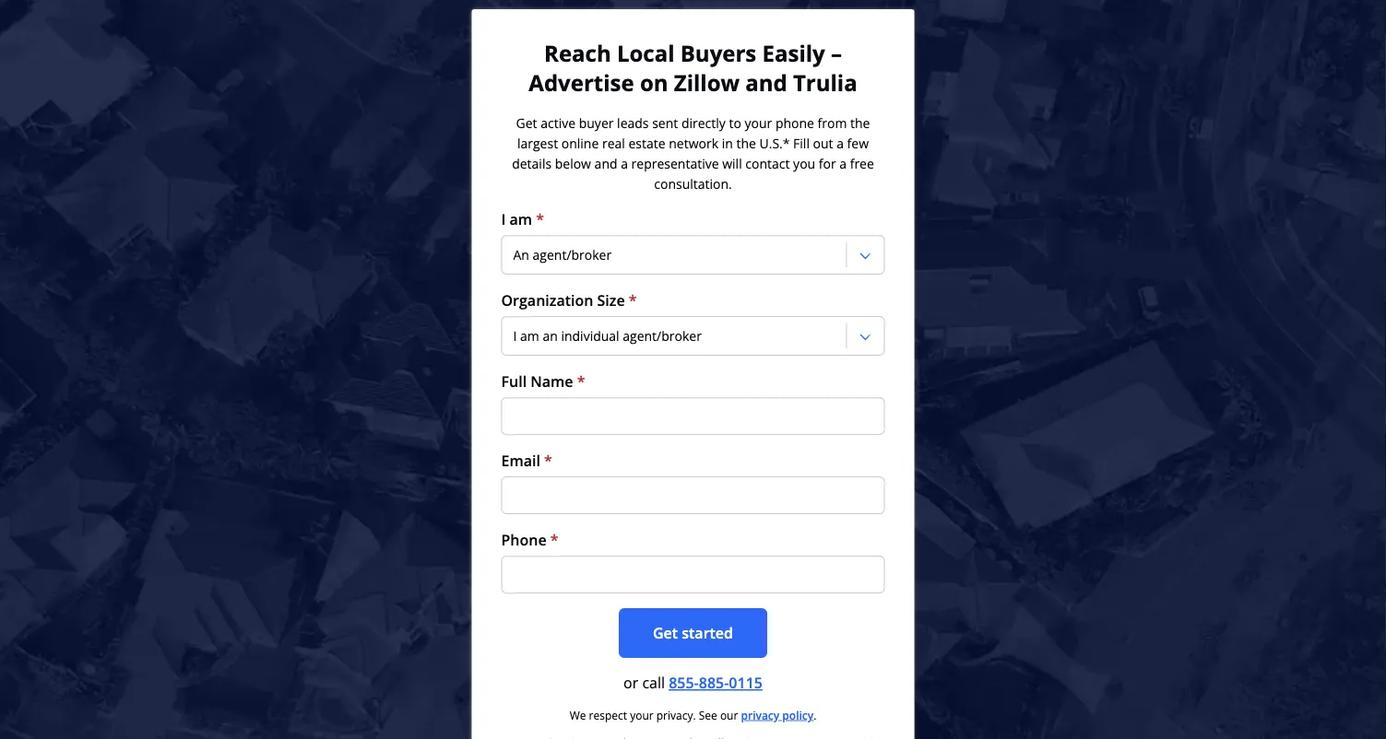 Task type: describe. For each thing, give the bounding box(es) containing it.
details
[[512, 154, 552, 172]]

i
[[501, 209, 506, 229]]

a down real at the left top of page
[[621, 154, 628, 172]]

network
[[669, 134, 718, 152]]

organization size *
[[501, 290, 637, 310]]

leads
[[617, 114, 649, 131]]

contact
[[745, 154, 790, 172]]

a right the for
[[839, 154, 847, 172]]

phone
[[501, 530, 547, 550]]

online
[[561, 134, 599, 152]]

representative
[[631, 154, 719, 172]]

you
[[793, 154, 815, 172]]

.
[[814, 708, 817, 723]]

consultation.
[[654, 175, 732, 192]]

your inside get active buyer leads sent directly to your phone from the largest online real estate network in the u.s.* fill out a few details below and a representative will contact you for a free consultation.
[[745, 114, 772, 131]]

or
[[623, 673, 638, 693]]

or call 855-885-0115
[[623, 673, 763, 693]]

our
[[720, 708, 738, 723]]

few
[[847, 134, 869, 152]]

organization
[[501, 290, 593, 310]]

and inside reach local buyers easily – advertise on zillow and trulia
[[745, 68, 787, 98]]

and inside get active buyer leads sent directly to your phone from the largest online real estate network in the u.s.* fill out a few details below and a representative will contact you for a free consultation.
[[594, 154, 617, 172]]

full
[[501, 372, 527, 391]]

855-
[[669, 673, 699, 693]]

phone
[[775, 114, 814, 131]]

0 vertical spatial the
[[850, 114, 870, 131]]

easily
[[762, 38, 825, 68]]

out
[[813, 134, 833, 152]]

from
[[818, 114, 847, 131]]

a right out
[[837, 134, 844, 152]]

* for organization size *
[[629, 290, 637, 310]]

real
[[602, 134, 625, 152]]

885-
[[699, 673, 729, 693]]

sent
[[652, 114, 678, 131]]

advertise
[[529, 68, 634, 98]]

active
[[541, 114, 576, 131]]

on
[[640, 68, 668, 98]]



Task type: vqa. For each thing, say whether or not it's contained in the screenshot.
signal
no



Task type: locate. For each thing, give the bounding box(es) containing it.
am
[[510, 209, 532, 229]]

* right am
[[536, 209, 544, 229]]

we
[[570, 708, 586, 723]]

None telephone field
[[501, 556, 885, 594]]

and down real at the left top of page
[[594, 154, 617, 172]]

1 horizontal spatial your
[[745, 114, 772, 131]]

0 horizontal spatial your
[[630, 708, 654, 723]]

size
[[597, 290, 625, 310]]

* for full name *
[[577, 372, 585, 391]]

name
[[531, 372, 573, 391]]

None email field
[[501, 477, 885, 515]]

* right 'phone'
[[550, 530, 558, 550]]

None text field
[[501, 397, 885, 435]]

privacy policy link
[[741, 708, 814, 723]]

below
[[555, 154, 591, 172]]

855-885-0115 link
[[669, 673, 763, 693]]

and up phone
[[745, 68, 787, 98]]

policy
[[782, 708, 814, 723]]

a
[[837, 134, 844, 152], [621, 154, 628, 172], [839, 154, 847, 172]]

privacy.
[[656, 708, 696, 723]]

email
[[501, 451, 540, 471]]

and
[[745, 68, 787, 98], [594, 154, 617, 172]]

0115
[[729, 673, 763, 693]]

see
[[699, 708, 717, 723]]

call
[[642, 673, 665, 693]]

free
[[850, 154, 874, 172]]

*
[[536, 209, 544, 229], [629, 290, 637, 310], [577, 372, 585, 391], [544, 451, 552, 471], [550, 530, 558, 550]]

we respect your privacy. see our privacy policy .
[[570, 708, 817, 723]]

1 vertical spatial your
[[630, 708, 654, 723]]

reach
[[544, 38, 611, 68]]

email *
[[501, 451, 552, 471]]

your
[[745, 114, 772, 131], [630, 708, 654, 723]]

respect
[[589, 708, 627, 723]]

full name *
[[501, 372, 585, 391]]

the right 'in'
[[736, 134, 756, 152]]

estate
[[628, 134, 665, 152]]

get
[[516, 114, 537, 131]]

0 vertical spatial and
[[745, 68, 787, 98]]

largest
[[517, 134, 558, 152]]

your right respect
[[630, 708, 654, 723]]

1 vertical spatial the
[[736, 134, 756, 152]]

will
[[722, 154, 742, 172]]

phone *
[[501, 530, 558, 550]]

reach local buyers easily – advertise on zillow and trulia
[[529, 38, 857, 98]]

0 horizontal spatial the
[[736, 134, 756, 152]]

to
[[729, 114, 741, 131]]

1 horizontal spatial and
[[745, 68, 787, 98]]

get active buyer leads sent directly to your phone from the largest online real estate network in the u.s.* fill out a few details below and a representative will contact you for a free consultation.
[[512, 114, 874, 192]]

the
[[850, 114, 870, 131], [736, 134, 756, 152]]

directly
[[681, 114, 726, 131]]

fill
[[793, 134, 810, 152]]

for
[[819, 154, 836, 172]]

* right "name"
[[577, 372, 585, 391]]

* right email
[[544, 451, 552, 471]]

0 vertical spatial your
[[745, 114, 772, 131]]

i am *
[[501, 209, 544, 229]]

1 vertical spatial and
[[594, 154, 617, 172]]

zillow
[[674, 68, 740, 98]]

local
[[617, 38, 675, 68]]

privacy
[[741, 708, 779, 723]]

u.s.*
[[759, 134, 790, 152]]

0 horizontal spatial and
[[594, 154, 617, 172]]

your right 'to' on the top right of the page
[[745, 114, 772, 131]]

1 horizontal spatial the
[[850, 114, 870, 131]]

buyer
[[579, 114, 614, 131]]

* right size
[[629, 290, 637, 310]]

trulia
[[793, 68, 857, 98]]

buyers
[[680, 38, 756, 68]]

the up few
[[850, 114, 870, 131]]

None submit
[[619, 609, 767, 658]]

in
[[722, 134, 733, 152]]

* for i am *
[[536, 209, 544, 229]]

–
[[831, 38, 842, 68]]



